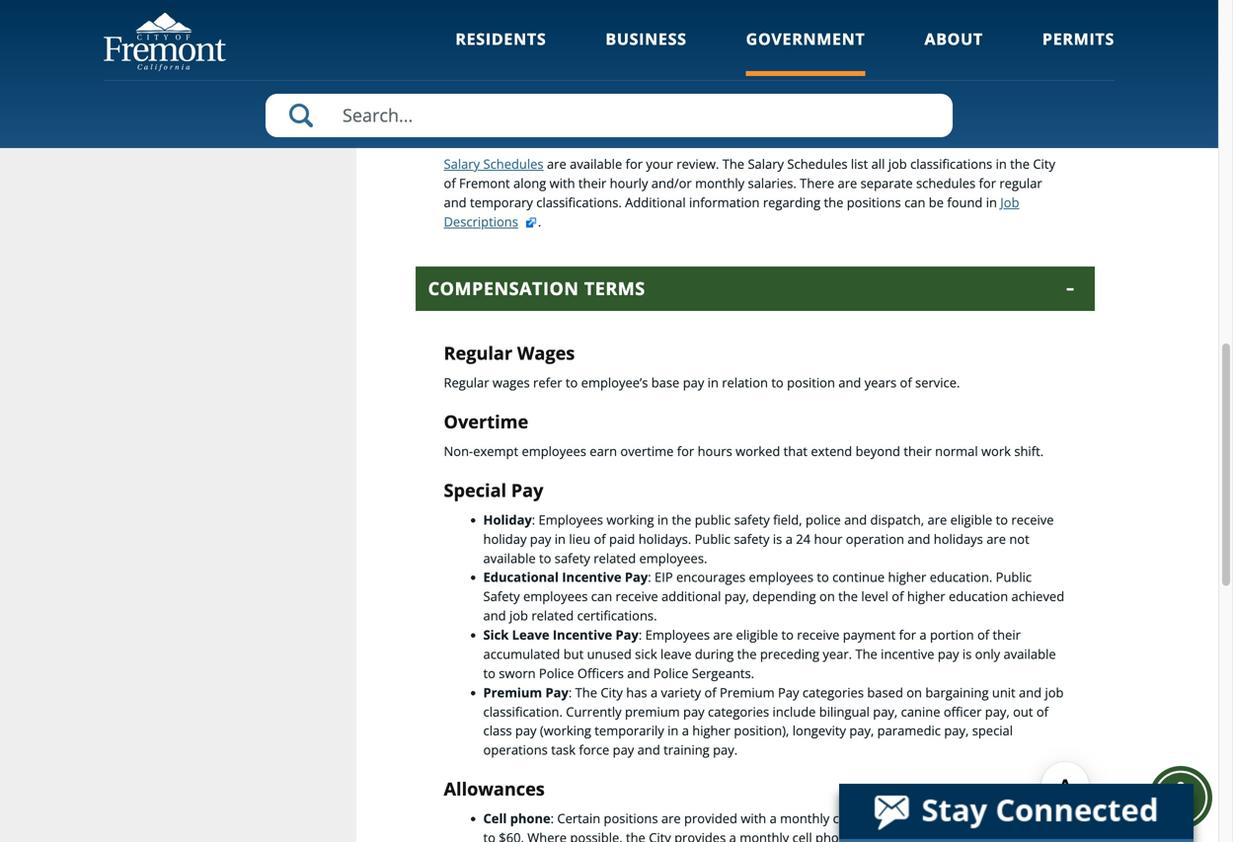 Task type: vqa. For each thing, say whether or not it's contained in the screenshot.


Task type: locate. For each thing, give the bounding box(es) containing it.
1 horizontal spatial can
[[905, 194, 926, 211]]

1 vertical spatial on
[[907, 684, 923, 702]]

ranging
[[961, 810, 1006, 828]]

1 vertical spatial related
[[532, 607, 574, 625]]

1 vertical spatial public
[[996, 569, 1032, 586]]

the inside : certain positions are provided with a monthly cell phone allowance ranging from $15 to $60. where possible, the city provides a monthly cell phone allowance to compensat
[[626, 829, 646, 843]]

city
[[1034, 155, 1056, 173], [601, 684, 623, 702], [649, 829, 671, 843]]

0 horizontal spatial categories
[[708, 703, 770, 721]]

1 vertical spatial city
[[601, 684, 623, 702]]

compensation terms
[[428, 277, 646, 301]]

: inside : the city has a variety of premium pay categories based on bargaining unit and job classification. currently premium pay categories include bilingual pay, canine officer pay, out of class pay (working temporarily in a higher position), longevity pay, paramedic pay, special operations task force pay and training pay.
[[569, 684, 572, 702]]

job right unit
[[1046, 684, 1064, 702]]

monthly for cell
[[740, 829, 790, 843]]

0 vertical spatial city
[[1034, 155, 1056, 173]]

job down regular
[[1001, 194, 1020, 211]]

0 vertical spatial allowance
[[898, 810, 958, 828]]

possible,
[[570, 829, 623, 843]]

with inside are available for your review. the salary schedules list all job classifications in the city of fremont along with their hourly and/or monthly salaries. there are separate schedules for regular and temporary classifications. additional information regarding the positions can be found in
[[550, 174, 575, 192]]

compensation down '.'
[[428, 277, 579, 301]]

1 horizontal spatial with
[[741, 810, 767, 828]]

of inside are available for your review. the salary schedules list all job classifications in the city of fremont along with their hourly and/or monthly salaries. there are separate schedules for regular and temporary classifications. additional information regarding the positions can be found in
[[444, 174, 456, 192]]

allowances for allowances
[[444, 777, 545, 802]]

and/or
[[652, 174, 692, 192]]

employees down educational incentive pay
[[523, 588, 588, 606]]

their
[[579, 174, 607, 192], [904, 443, 932, 460], [993, 626, 1021, 644]]

job up leave at the bottom of the page
[[510, 607, 528, 625]]

1 horizontal spatial on
[[907, 684, 923, 702]]

2 vertical spatial employees
[[523, 588, 588, 606]]

1 vertical spatial allowances
[[444, 777, 545, 802]]

safety left the 24
[[734, 530, 770, 548]]

pay right base
[[683, 374, 705, 392]]

training
[[664, 742, 710, 759]]

: for cell phone
[[551, 810, 554, 828]]

1 horizontal spatial receive
[[797, 626, 840, 644]]

employees for in
[[539, 511, 604, 529]]

the down there
[[824, 194, 844, 211]]

of right 'years'
[[900, 374, 912, 392]]

0 vertical spatial employees
[[522, 443, 587, 460]]

is left the only
[[963, 645, 972, 663]]

and up has
[[628, 665, 650, 682]]

2 vertical spatial monthly
[[740, 829, 790, 843]]

&
[[598, 122, 612, 147]]

: left eip on the bottom right of page
[[648, 569, 652, 586]]

is
[[773, 530, 783, 548], [963, 645, 972, 663]]

and inside regular wages regular wages refer to employee's base pay in relation to position and years of service.
[[839, 374, 862, 392]]

2 vertical spatial safety
[[555, 549, 591, 567]]

higher up pay. at bottom
[[693, 722, 731, 740]]

preceding
[[760, 645, 820, 663]]

their inside the overtime non-exempt employees earn overtime for hours worked that extend beyond their normal work shift.
[[904, 443, 932, 460]]

0 vertical spatial job
[[889, 155, 907, 173]]

receive inside : employees are eligible to receive payment for a portion of their accumulated but unused sick leave during the preceding year. the incentive pay is only available to sworn police officers and police sergeants.
[[797, 626, 840, 644]]

0 horizontal spatial positions
[[604, 810, 658, 828]]

their up the only
[[993, 626, 1021, 644]]

from
[[1009, 810, 1039, 828]]

pay right holiday
[[530, 530, 552, 548]]

0 horizontal spatial job
[[616, 122, 645, 147]]

sick leave incentive pay
[[484, 626, 639, 644]]

receive up not
[[1012, 511, 1054, 529]]

operations
[[484, 742, 548, 759]]

monthly
[[695, 174, 745, 192], [780, 810, 830, 828], [740, 829, 790, 843]]

the down payment
[[856, 645, 878, 663]]

classification.
[[484, 703, 563, 721]]

1 horizontal spatial descriptions
[[649, 122, 761, 147]]

and
[[444, 194, 467, 211], [839, 374, 862, 392], [845, 511, 867, 529], [908, 530, 931, 548], [484, 607, 506, 625], [628, 665, 650, 682], [1019, 684, 1042, 702], [638, 742, 661, 759]]

eligible up preceding
[[736, 626, 779, 644]]

1 premium from the left
[[484, 684, 542, 702]]

1 vertical spatial job
[[510, 607, 528, 625]]

out
[[1014, 703, 1034, 721]]

salary up "fremont"
[[444, 155, 480, 173]]

schedules
[[917, 174, 976, 192]]

overtime non-exempt employees earn overtime for hours worked that extend beyond their normal work shift.
[[444, 410, 1044, 460]]

special pay
[[444, 478, 544, 503]]

list
[[851, 155, 869, 173]]

: up the currently
[[569, 684, 572, 702]]

a
[[660, 87, 667, 104], [786, 530, 793, 548], [920, 626, 927, 644], [651, 684, 658, 702], [682, 722, 689, 740], [770, 810, 777, 828], [730, 829, 737, 843]]

leave
[[512, 626, 550, 644]]

job descriptions
[[444, 194, 1020, 231]]

: inside : employees are eligible to receive payment for a portion of their accumulated but unused sick leave during the preceding year. the incentive pay is only available to sworn police officers and police sergeants.
[[639, 626, 642, 644]]

0 vertical spatial terms
[[559, 87, 597, 104]]

the
[[723, 155, 745, 173], [856, 645, 878, 663], [575, 684, 598, 702]]

1 vertical spatial with
[[741, 810, 767, 828]]

the inside : eip encourages employees to continue higher education. public safety employees can receive additional pay, depending on the level of higher education achieved and job related certifications.
[[839, 588, 858, 606]]

and inside : employees are eligible to receive payment for a portion of their accumulated but unused sick leave during the preceding year. the incentive pay is only available to sworn police officers and police sergeants.
[[628, 665, 650, 682]]

job inside are available for your review. the salary schedules list all job classifications in the city of fremont along with their hourly and/or monthly salaries. there are separate schedules for regular and temporary classifications. additional information regarding the positions can be found in
[[889, 155, 907, 173]]

1 vertical spatial their
[[904, 443, 932, 460]]

incentive up but
[[553, 626, 613, 644]]

1 horizontal spatial their
[[904, 443, 932, 460]]

compensation
[[469, 87, 556, 104], [428, 277, 579, 301]]

pay inside : employees working in the public safety field, police and dispatch, are eligible to receive holiday pay in lieu of paid holidays. public safety is a 24 hour operation and holidays are not available to safety related employees.
[[530, 530, 552, 548]]

pay up classification.
[[546, 684, 569, 702]]

0 horizontal spatial their
[[579, 174, 607, 192]]

pay, inside : eip encourages employees to continue higher education. public safety employees can receive additional pay, depending on the level of higher education achieved and job related certifications.
[[725, 588, 750, 606]]

0 vertical spatial with
[[550, 174, 575, 192]]

0 horizontal spatial the
[[575, 684, 598, 702]]

on down continue
[[820, 588, 835, 606]]

salary up the salary schedules link
[[444, 122, 499, 147]]

base
[[652, 374, 680, 392]]

pay
[[683, 374, 705, 392], [530, 530, 552, 548], [938, 645, 960, 663], [684, 703, 705, 721], [516, 722, 537, 740], [613, 742, 634, 759]]

pay up holiday
[[511, 478, 544, 503]]

1 vertical spatial receive
[[616, 588, 658, 606]]

eligible up holidays
[[951, 511, 993, 529]]

0 vertical spatial on
[[820, 588, 835, 606]]

safety up educational incentive pay
[[555, 549, 591, 567]]

terms down classifications.
[[585, 277, 646, 301]]

and inside : eip encourages employees to continue higher education. public safety employees can receive additional pay, depending on the level of higher education achieved and job related certifications.
[[484, 607, 506, 625]]

0 vertical spatial regular
[[444, 341, 513, 366]]

1 horizontal spatial phone
[[816, 829, 854, 843]]

their up classifications.
[[579, 174, 607, 192]]

2 vertical spatial the
[[575, 684, 598, 702]]

2 vertical spatial higher
[[693, 722, 731, 740]]

pay down portion
[[938, 645, 960, 663]]

employees up 'leave'
[[646, 626, 710, 644]]

provides
[[675, 829, 726, 843]]

cell
[[833, 810, 853, 828], [793, 829, 813, 843]]

employees inside the overtime non-exempt employees earn overtime for hours worked that extend beyond their normal work shift.
[[522, 443, 587, 460]]

1 horizontal spatial premium
[[720, 684, 775, 702]]

: up sick at bottom
[[639, 626, 642, 644]]

class
[[484, 722, 512, 740]]

categories
[[803, 684, 864, 702], [708, 703, 770, 721]]

$60.
[[499, 829, 524, 843]]

are up provides
[[662, 810, 681, 828]]

0 horizontal spatial city
[[601, 684, 623, 702]]

salary schedules link
[[444, 155, 544, 173]]

are up 'during'
[[714, 626, 733, 644]]

employees for during
[[646, 626, 710, 644]]

1 horizontal spatial public
[[996, 569, 1032, 586]]

to
[[566, 374, 578, 392], [772, 374, 784, 392], [996, 511, 1009, 529], [539, 549, 552, 567], [817, 569, 830, 586], [782, 626, 794, 644], [484, 665, 496, 682], [484, 829, 496, 843], [921, 829, 933, 843]]

positions up possible,
[[604, 810, 658, 828]]

1 horizontal spatial job
[[889, 155, 907, 173]]

the inside : employees working in the public safety field, police and dispatch, are eligible to receive holiday pay in lieu of paid holidays. public safety is a 24 hour operation and holidays are not available to safety related employees.
[[672, 511, 692, 529]]

2 vertical spatial job
[[1046, 684, 1064, 702]]

:
[[532, 511, 536, 529], [648, 569, 652, 586], [639, 626, 642, 644], [569, 684, 572, 702], [551, 810, 554, 828]]

: up 'where'
[[551, 810, 554, 828]]

1 vertical spatial higher
[[908, 588, 946, 606]]

: for sick leave incentive pay
[[639, 626, 642, 644]]

0 vertical spatial available
[[570, 155, 623, 173]]

1 horizontal spatial employees
[[646, 626, 710, 644]]

their inside : employees are eligible to receive payment for a portion of their accumulated but unused sick leave during the preceding year. the incentive pay is only available to sworn police officers and police sergeants.
[[993, 626, 1021, 644]]

1 horizontal spatial city
[[649, 829, 671, 843]]

monthly for salaries.
[[695, 174, 745, 192]]

monthly inside are available for your review. the salary schedules list all job classifications in the city of fremont along with their hourly and/or monthly salaries. there are separate schedules for regular and temporary classifications. additional information regarding the positions can be found in
[[695, 174, 745, 192]]

to inside : eip encourages employees to continue higher education. public safety employees can receive additional pay, depending on the level of higher education achieved and job related certifications.
[[817, 569, 830, 586]]

related down paid
[[594, 549, 636, 567]]

employees for :
[[749, 569, 814, 586]]

0 horizontal spatial police
[[539, 665, 574, 682]]

receive up year.
[[797, 626, 840, 644]]

available
[[570, 155, 623, 173], [484, 549, 536, 567], [1004, 645, 1057, 663]]

public inside : employees working in the public safety field, police and dispatch, are eligible to receive holiday pay in lieu of paid holidays. public safety is a 24 hour operation and holidays are not available to safety related employees.
[[695, 530, 731, 548]]

related inside : eip encourages employees to continue higher education. public safety employees can receive additional pay, depending on the level of higher education achieved and job related certifications.
[[532, 607, 574, 625]]

police down but
[[539, 665, 574, 682]]

1 vertical spatial employees
[[646, 626, 710, 644]]

: inside : eip encourages employees to continue higher education. public safety employees can receive additional pay, depending on the level of higher education achieved and job related certifications.
[[648, 569, 652, 586]]

phone
[[510, 810, 551, 828], [856, 810, 895, 828], [816, 829, 854, 843]]

monthly down longevity
[[780, 810, 830, 828]]

0 horizontal spatial eligible
[[736, 626, 779, 644]]

0 vertical spatial the
[[723, 155, 745, 173]]

0 horizontal spatial available
[[484, 549, 536, 567]]

0 vertical spatial is
[[773, 530, 783, 548]]

for up found
[[979, 174, 997, 192]]

0 vertical spatial eligible
[[951, 511, 993, 529]]

and left 'years'
[[839, 374, 862, 392]]

of
[[723, 87, 735, 104], [444, 174, 456, 192], [900, 374, 912, 392], [594, 530, 606, 548], [892, 588, 904, 606], [978, 626, 990, 644], [705, 684, 717, 702], [1037, 703, 1049, 721]]

1 horizontal spatial eligible
[[951, 511, 993, 529]]

1 horizontal spatial categories
[[803, 684, 864, 702]]

2 horizontal spatial available
[[1004, 645, 1057, 663]]

on inside : the city has a variety of premium pay categories based on bargaining unit and job classification. currently premium pay categories include bilingual pay, canine officer pay, out of class pay (working temporarily in a higher position), longevity pay, paramedic pay, special operations task force pay and training pay.
[[907, 684, 923, 702]]

schedules down compensation terms link
[[504, 122, 594, 147]]

educational
[[484, 569, 559, 586]]

has
[[627, 684, 648, 702]]

1 vertical spatial can
[[591, 588, 613, 606]]

positions inside : certain positions are provided with a monthly cell phone allowance ranging from $15 to $60. where possible, the city provides a monthly cell phone allowance to compensat
[[604, 810, 658, 828]]

eligible
[[951, 511, 993, 529], [736, 626, 779, 644]]

1 vertical spatial descriptions
[[444, 213, 518, 231]]

is down field,
[[773, 530, 783, 548]]

1 horizontal spatial available
[[570, 155, 623, 173]]

0 horizontal spatial can
[[591, 588, 613, 606]]

holidays
[[934, 530, 984, 548]]

can inside : eip encourages employees to continue higher education. public safety employees can receive additional pay, depending on the level of higher education achieved and job related certifications.
[[591, 588, 613, 606]]

of up the only
[[978, 626, 990, 644]]

a inside : employees are eligible to receive payment for a portion of their accumulated but unused sick leave during the preceding year. the incentive pay is only available to sworn police officers and police sergeants.
[[920, 626, 927, 644]]

is inside : employees are eligible to receive payment for a portion of their accumulated but unused sick leave during the preceding year. the incentive pay is only available to sworn police officers and police sergeants.
[[963, 645, 972, 663]]

during
[[695, 645, 734, 663]]

based
[[868, 684, 904, 702]]

0 horizontal spatial on
[[820, 588, 835, 606]]

premium pay
[[484, 684, 569, 702]]

can
[[905, 194, 926, 211], [591, 588, 613, 606]]

2 vertical spatial their
[[993, 626, 1021, 644]]

a down provided
[[730, 829, 737, 843]]

0 vertical spatial employees
[[539, 511, 604, 529]]

premium
[[484, 684, 542, 702], [720, 684, 775, 702]]

and inside are available for your review. the salary schedules list all job classifications in the city of fremont along with their hourly and/or monthly salaries. there are separate schedules for regular and temporary classifications. additional information regarding the positions can be found in
[[444, 194, 467, 211]]

regular
[[444, 341, 513, 366], [444, 374, 490, 392]]

1 vertical spatial eligible
[[736, 626, 779, 644]]

0 horizontal spatial related
[[532, 607, 574, 625]]

receive up the certifications.
[[616, 588, 658, 606]]

cell phone
[[484, 810, 551, 828]]

overtime
[[621, 443, 674, 460]]

1 horizontal spatial police
[[654, 665, 689, 682]]

positions inside are available for your review. the salary schedules list all job classifications in the city of fremont along with their hourly and/or monthly salaries. there are separate schedules for regular and temporary classifications. additional information regarding the positions can be found in
[[847, 194, 902, 211]]

can left the be
[[905, 194, 926, 211]]

2 horizontal spatial job
[[1046, 684, 1064, 702]]

pay up include
[[778, 684, 800, 702]]

sergeants.
[[692, 665, 755, 682]]

currently
[[566, 703, 622, 721]]

a up incentive
[[920, 626, 927, 644]]

city up regular
[[1034, 155, 1056, 173]]

job right all on the top right
[[889, 155, 907, 173]]

premium down sworn
[[484, 684, 542, 702]]

employees up depending
[[749, 569, 814, 586]]

for
[[639, 87, 657, 104], [626, 155, 643, 173], [979, 174, 997, 192], [677, 443, 695, 460], [899, 626, 917, 644]]

pay down variety
[[684, 703, 705, 721]]

the right review.
[[723, 155, 745, 173]]

0 vertical spatial receive
[[1012, 511, 1054, 529]]

allowances up other
[[484, 11, 550, 29]]

the inside : employees are eligible to receive payment for a portion of their accumulated but unused sick leave during the preceding year. the incentive pay is only available to sworn police officers and police sergeants.
[[738, 645, 757, 663]]

0 horizontal spatial premium
[[484, 684, 542, 702]]

0 vertical spatial positions
[[847, 194, 902, 211]]

position
[[787, 374, 836, 392]]

employees left earn
[[522, 443, 587, 460]]

schedules up along
[[483, 155, 544, 173]]

: for educational incentive pay
[[648, 569, 652, 586]]

unused
[[587, 645, 632, 663]]

0 horizontal spatial public
[[695, 530, 731, 548]]

0 horizontal spatial is
[[773, 530, 783, 548]]

premium down sergeants.
[[720, 684, 775, 702]]

for up incentive
[[899, 626, 917, 644]]

0 vertical spatial related
[[594, 549, 636, 567]]

salary schedules & job descriptions
[[444, 122, 761, 147]]

salary schedules
[[444, 155, 544, 173]]

0 vertical spatial monthly
[[695, 174, 745, 192]]

2 vertical spatial city
[[649, 829, 671, 843]]

with up classifications.
[[550, 174, 575, 192]]

$15
[[1042, 810, 1064, 828]]

the down continue
[[839, 588, 858, 606]]

0 vertical spatial categories
[[803, 684, 864, 702]]

pay,
[[725, 588, 750, 606], [874, 703, 898, 721], [986, 703, 1010, 721], [850, 722, 874, 740], [945, 722, 969, 740]]

0 horizontal spatial with
[[550, 174, 575, 192]]

holiday
[[484, 530, 527, 548]]

the up sergeants.
[[738, 645, 757, 663]]

0 vertical spatial compensation
[[469, 87, 556, 104]]

schedules for salary schedules & job descriptions
[[504, 122, 594, 147]]

and up "sick"
[[484, 607, 506, 625]]

city down officers at the bottom of the page
[[601, 684, 623, 702]]

about
[[925, 28, 984, 49]]

is inside : employees working in the public safety field, police and dispatch, are eligible to receive holiday pay in lieu of paid holidays. public safety is a 24 hour operation and holidays are not available to safety related employees.
[[773, 530, 783, 548]]

achieved
[[1012, 588, 1065, 606]]

2 premium from the left
[[720, 684, 775, 702]]

2 vertical spatial receive
[[797, 626, 840, 644]]

1 horizontal spatial related
[[594, 549, 636, 567]]

0 horizontal spatial cell
[[793, 829, 813, 843]]

regular up wages
[[444, 341, 513, 366]]

terms left 'above'
[[559, 87, 597, 104]]

schedules inside are available for your review. the salary schedules list all job classifications in the city of fremont along with their hourly and/or monthly salaries. there are separate schedules for regular and temporary classifications. additional information regarding the positions can be found in
[[788, 155, 848, 173]]

0 vertical spatial public
[[695, 530, 731, 548]]

regular wages regular wages refer to employee's base pay in relation to position and years of service.
[[444, 341, 961, 392]]

positions down the separate
[[847, 194, 902, 211]]

premium inside : the city has a variety of premium pay categories based on bargaining unit and job classification. currently premium pay categories include bilingual pay, canine officer pay, out of class pay (working temporarily in a higher position), longevity pay, paramedic pay, special operations task force pay and training pay.
[[720, 684, 775, 702]]

safety left field,
[[735, 511, 770, 529]]

1 vertical spatial positions
[[604, 810, 658, 828]]

the
[[1011, 155, 1030, 173], [824, 194, 844, 211], [672, 511, 692, 529], [839, 588, 858, 606], [738, 645, 757, 663], [626, 829, 646, 843]]

24
[[796, 530, 811, 548]]

certifications.
[[577, 607, 657, 625]]

special
[[444, 478, 507, 503]]

a right provided
[[770, 810, 777, 828]]

2 horizontal spatial their
[[993, 626, 1021, 644]]

stay connected image
[[840, 784, 1192, 840]]

the up holidays.
[[672, 511, 692, 529]]

are inside : certain positions are provided with a monthly cell phone allowance ranging from $15 to $60. where possible, the city provides a monthly cell phone allowance to compensat
[[662, 810, 681, 828]]

depending
[[753, 588, 817, 606]]

variety
[[661, 684, 701, 702]]

extend
[[811, 443, 853, 460]]

not
[[1010, 530, 1030, 548]]

employees inside : employees are eligible to receive payment for a portion of their accumulated but unused sick leave during the preceding year. the incentive pay is only available to sworn police officers and police sergeants.
[[646, 626, 710, 644]]

employees up lieu
[[539, 511, 604, 529]]

can inside are available for your review. the salary schedules list all job classifications in the city of fremont along with their hourly and/or monthly salaries. there are separate schedules for regular and temporary classifications. additional information regarding the positions can be found in
[[905, 194, 926, 211]]

higher down education.
[[908, 588, 946, 606]]

1 horizontal spatial positions
[[847, 194, 902, 211]]

0 horizontal spatial descriptions
[[444, 213, 518, 231]]

business
[[606, 28, 687, 49]]

allowances inside the allowances other pay contributions
[[484, 11, 550, 29]]

safety
[[484, 588, 520, 606]]

Search text field
[[266, 94, 953, 137]]

1 vertical spatial categories
[[708, 703, 770, 721]]

pay, down "encourages"
[[725, 588, 750, 606]]

eligible inside : employees working in the public safety field, police and dispatch, are eligible to receive holiday pay in lieu of paid holidays. public safety is a 24 hour operation and holidays are not available to safety related employees.
[[951, 511, 993, 529]]

categories up position),
[[708, 703, 770, 721]]

city inside : the city has a variety of premium pay categories based on bargaining unit and job classification. currently premium pay categories include bilingual pay, canine officer pay, out of class pay (working temporarily in a higher position), longevity pay, paramedic pay, special operations task force pay and training pay.
[[601, 684, 623, 702]]

job right &
[[616, 122, 645, 147]]

in up regular
[[996, 155, 1007, 173]]

shift.
[[1015, 443, 1044, 460]]

of right the level
[[892, 588, 904, 606]]

1 vertical spatial compensation
[[428, 277, 579, 301]]

and down "fremont"
[[444, 194, 467, 211]]

city left provides
[[649, 829, 671, 843]]

0 vertical spatial descriptions
[[649, 122, 761, 147]]

officers
[[578, 665, 624, 682]]

: inside : employees working in the public safety field, police and dispatch, are eligible to receive holiday pay in lieu of paid holidays. public safety is a 24 hour operation and holidays are not available to safety related employees.
[[532, 511, 536, 529]]

: inside : certain positions are provided with a monthly cell phone allowance ranging from $15 to $60. where possible, the city provides a monthly cell phone allowance to compensat
[[551, 810, 554, 828]]

1 vertical spatial regular
[[444, 374, 490, 392]]

employees inside : employees working in the public safety field, police and dispatch, are eligible to receive holiday pay in lieu of paid holidays. public safety is a 24 hour operation and holidays are not available to safety related employees.
[[539, 511, 604, 529]]

categories up the bilingual
[[803, 684, 864, 702]]

canine
[[901, 703, 941, 721]]

a inside : employees working in the public safety field, police and dispatch, are eligible to receive holiday pay in lieu of paid holidays. public safety is a 24 hour operation and holidays are not available to safety related employees.
[[786, 530, 793, 548]]

of right lieu
[[594, 530, 606, 548]]

are available for your review. the salary schedules list all job classifications in the city of fremont along with their hourly and/or monthly salaries. there are separate schedules for regular and temporary classifications. additional information regarding the positions can be found in
[[444, 155, 1056, 211]]

available down holiday
[[484, 549, 536, 567]]

related up sick leave incentive pay
[[532, 607, 574, 625]]

0 horizontal spatial employees
[[539, 511, 604, 529]]

1 vertical spatial employees
[[749, 569, 814, 586]]

2 vertical spatial available
[[1004, 645, 1057, 663]]

provided
[[685, 810, 738, 828]]

the right possible,
[[626, 829, 646, 843]]

relation
[[722, 374, 768, 392]]

on inside : eip encourages employees to continue higher education. public safety employees can receive additional pay, depending on the level of higher education achieved and job related certifications.
[[820, 588, 835, 606]]

related inside : employees working in the public safety field, police and dispatch, are eligible to receive holiday pay in lieu of paid holidays. public safety is a 24 hour operation and holidays are not available to safety related employees.
[[594, 549, 636, 567]]



Task type: describe. For each thing, give the bounding box(es) containing it.
of inside : employees are eligible to receive payment for a portion of their accumulated but unused sick leave during the preceding year. the incentive pay is only available to sworn police officers and police sergeants.
[[978, 626, 990, 644]]

available inside are available for your review. the salary schedules list all job classifications in the city of fremont along with their hourly and/or monthly salaries. there are separate schedules for regular and temporary classifications. additional information regarding the positions can be found in
[[570, 155, 623, 173]]

in inside regular wages regular wages refer to employee's base pay in relation to position and years of service.
[[708, 374, 719, 392]]

all
[[872, 155, 885, 173]]

your
[[646, 155, 674, 173]]

of inside : eip encourages employees to continue higher education. public safety employees can receive additional pay, depending on the level of higher education achieved and job related certifications.
[[892, 588, 904, 606]]

education
[[949, 588, 1009, 606]]

regarding
[[763, 194, 821, 211]]

other
[[484, 30, 518, 48]]

public inside : eip encourages employees to continue higher education. public safety employees can receive additional pay, depending on the level of higher education achieved and job related certifications.
[[996, 569, 1032, 586]]

the inside : the city has a variety of premium pay categories based on bargaining unit and job classification. currently premium pay categories include bilingual pay, canine officer pay, out of class pay (working temporarily in a higher position), longevity pay, paramedic pay, special operations task force pay and training pay.
[[575, 684, 598, 702]]

unit
[[993, 684, 1016, 702]]

higher inside : the city has a variety of premium pay categories based on bargaining unit and job classification. currently premium pay categories include bilingual pay, canine officer pay, out of class pay (working temporarily in a higher position), longevity pay, paramedic pay, special operations task force pay and training pay.
[[693, 722, 731, 740]]

pay, up special
[[986, 703, 1010, 721]]

business link
[[606, 28, 687, 76]]

pay, down officer
[[945, 722, 969, 740]]

year.
[[823, 645, 853, 663]]

salary inside are available for your review. the salary schedules list all job classifications in the city of fremont along with their hourly and/or monthly salaries. there are separate schedules for regular and temporary classifications. additional information regarding the positions can be found in
[[748, 155, 784, 173]]

fremont
[[459, 174, 510, 192]]

of right glossary
[[723, 87, 735, 104]]

pay down 'temporarily'
[[613, 742, 634, 759]]

see compensation terms above for a glossary of compensation terms.
[[444, 87, 865, 104]]

be
[[929, 194, 944, 211]]

hourly
[[610, 174, 648, 192]]

refer
[[533, 374, 563, 392]]

pay, down the bilingual
[[850, 722, 874, 740]]

1 vertical spatial monthly
[[780, 810, 830, 828]]

officer
[[944, 703, 982, 721]]

: certain positions are provided with a monthly cell phone allowance ranging from $15 to $60. where possible, the city provides a monthly cell phone allowance to compensat
[[484, 810, 1064, 843]]

a up training
[[682, 722, 689, 740]]

holiday
[[484, 511, 532, 529]]

2 police from the left
[[654, 665, 689, 682]]

receive inside : eip encourages employees to continue higher education. public safety employees can receive additional pay, depending on the level of higher education achieved and job related certifications.
[[616, 588, 658, 606]]

salary for salary schedules
[[444, 155, 480, 173]]

city inside are available for your review. the salary schedules list all job classifications in the city of fremont along with their hourly and/or monthly salaries. there are separate schedules for regular and temporary classifications. additional information regarding the positions can be found in
[[1034, 155, 1056, 173]]

1 vertical spatial allowance
[[858, 829, 917, 843]]

in right found
[[987, 194, 998, 211]]

and down dispatch,
[[908, 530, 931, 548]]

residents
[[456, 28, 547, 49]]

are up holidays
[[928, 511, 948, 529]]

employee's
[[581, 374, 648, 392]]

job inside job descriptions
[[1001, 194, 1020, 211]]

permits link
[[1043, 28, 1115, 76]]

non-
[[444, 443, 473, 460]]

exempt
[[473, 443, 519, 460]]

eligible inside : employees are eligible to receive payment for a portion of their accumulated but unused sick leave during the preceding year. the incentive pay is only available to sworn police officers and police sergeants.
[[736, 626, 779, 644]]

above
[[600, 87, 636, 104]]

a right has
[[651, 684, 658, 702]]

special
[[973, 722, 1014, 740]]

(working
[[540, 722, 592, 740]]

2 regular from the top
[[444, 374, 490, 392]]

hour
[[814, 530, 843, 548]]

is for a
[[773, 530, 783, 548]]

pay.
[[713, 742, 738, 759]]

field,
[[774, 511, 803, 529]]

0 vertical spatial safety
[[735, 511, 770, 529]]

paramedic
[[878, 722, 941, 740]]

: employees are eligible to receive payment for a portion of their accumulated but unused sick leave during the preceding year. the incentive pay is only available to sworn police officers and police sergeants.
[[484, 626, 1057, 682]]

0 vertical spatial job
[[616, 122, 645, 147]]

job inside : the city has a variety of premium pay categories based on bargaining unit and job classification. currently premium pay categories include bilingual pay, canine officer pay, out of class pay (working temporarily in a higher position), longevity pay, paramedic pay, special operations task force pay and training pay.
[[1046, 684, 1064, 702]]

beyond
[[856, 443, 901, 460]]

0 vertical spatial higher
[[889, 569, 927, 586]]

pay down classification.
[[516, 722, 537, 740]]

employees for overtime
[[522, 443, 587, 460]]

compensation terms link
[[469, 87, 597, 104]]

information
[[689, 194, 760, 211]]

salary for salary schedules & job descriptions
[[444, 122, 499, 147]]

educational incentive pay
[[484, 569, 648, 586]]

bilingual
[[820, 703, 870, 721]]

pay inside : employees are eligible to receive payment for a portion of their accumulated but unused sick leave during the preceding year. the incentive pay is only available to sworn police officers and police sergeants.
[[938, 645, 960, 663]]

pay, down based
[[874, 703, 898, 721]]

the inside are available for your review. the salary schedules list all job classifications in the city of fremont along with their hourly and/or monthly salaries. there are separate schedules for regular and temporary classifications. additional information regarding the positions can be found in
[[723, 155, 745, 173]]

police
[[806, 511, 841, 529]]

only
[[976, 645, 1001, 663]]

of inside regular wages regular wages refer to employee's base pay in relation to position and years of service.
[[900, 374, 912, 392]]

0 vertical spatial incentive
[[562, 569, 622, 586]]

are up classifications.
[[547, 155, 567, 173]]

bargaining
[[926, 684, 989, 702]]

glossary
[[670, 87, 719, 104]]

descriptions inside job descriptions
[[444, 213, 518, 231]]

1 vertical spatial terms
[[585, 277, 646, 301]]

and up the operation
[[845, 511, 867, 529]]

1 police from the left
[[539, 665, 574, 682]]

regular
[[1000, 174, 1043, 192]]

government
[[746, 28, 866, 49]]

about link
[[925, 28, 984, 76]]

salaries.
[[748, 174, 797, 192]]

1 vertical spatial cell
[[793, 829, 813, 843]]

portion
[[930, 626, 975, 644]]

in inside : the city has a variety of premium pay categories based on bargaining unit and job classification. currently premium pay categories include bilingual pay, canine officer pay, out of class pay (working temporarily in a higher position), longevity pay, paramedic pay, special operations task force pay and training pay.
[[668, 722, 679, 740]]

of down sergeants.
[[705, 684, 717, 702]]

allowances for allowances other pay contributions
[[484, 11, 550, 29]]

allowances other pay contributions
[[484, 11, 565, 67]]

but
[[564, 645, 584, 663]]

: for holiday
[[532, 511, 536, 529]]

pay inside regular wages regular wages refer to employee's base pay in relation to position and years of service.
[[683, 374, 705, 392]]

temporarily
[[595, 722, 665, 740]]

with inside : certain positions are provided with a monthly cell phone allowance ranging from $15 to $60. where possible, the city provides a monthly cell phone allowance to compensat
[[741, 810, 767, 828]]

longevity
[[793, 722, 846, 740]]

of inside : employees working in the public safety field, police and dispatch, are eligible to receive holiday pay in lieu of paid holidays. public safety is a 24 hour operation and holidays are not available to safety related employees.
[[594, 530, 606, 548]]

that
[[784, 443, 808, 460]]

for up hourly at the top of page
[[626, 155, 643, 173]]

and down 'temporarily'
[[638, 742, 661, 759]]

where
[[528, 829, 567, 843]]

pay left eip on the bottom right of page
[[625, 569, 648, 586]]

classifications
[[911, 155, 993, 173]]

pay down the certifications.
[[616, 626, 639, 644]]

force
[[579, 742, 610, 759]]

are down list
[[838, 174, 858, 192]]

the inside : employees are eligible to receive payment for a portion of their accumulated but unused sick leave during the preceding year. the incentive pay is only available to sworn police officers and police sergeants.
[[856, 645, 878, 663]]

1 regular from the top
[[444, 341, 513, 366]]

of right out at the right of page
[[1037, 703, 1049, 721]]

the up regular
[[1011, 155, 1030, 173]]

0 horizontal spatial phone
[[510, 810, 551, 828]]

level
[[862, 588, 889, 606]]

available inside : employees are eligible to receive payment for a portion of their accumulated but unused sick leave during the preceding year. the incentive pay is only available to sworn police officers and police sergeants.
[[1004, 645, 1057, 663]]

holidays.
[[639, 530, 692, 548]]

job inside : eip encourages employees to continue higher education. public safety employees can receive additional pay, depending on the level of higher education achieved and job related certifications.
[[510, 607, 528, 625]]

earn
[[590, 443, 617, 460]]

additional
[[662, 588, 722, 606]]

in left lieu
[[555, 530, 566, 548]]

1 vertical spatial safety
[[734, 530, 770, 548]]

: employees working in the public safety field, police and dispatch, are eligible to receive holiday pay in lieu of paid holidays. public safety is a 24 hour operation and holidays are not available to safety related employees.
[[484, 511, 1054, 567]]

incentive
[[881, 645, 935, 663]]

there
[[800, 174, 835, 192]]

for right 'above'
[[639, 87, 657, 104]]

permits
[[1043, 28, 1115, 49]]

premium
[[625, 703, 680, 721]]

temporary
[[470, 194, 533, 211]]

0 vertical spatial cell
[[833, 810, 853, 828]]

in up holidays.
[[658, 511, 669, 529]]

available inside : employees working in the public safety field, police and dispatch, are eligible to receive holiday pay in lieu of paid holidays. public safety is a 24 hour operation and holidays are not available to safety related employees.
[[484, 549, 536, 567]]

and up out at the right of page
[[1019, 684, 1042, 702]]

are inside : employees are eligible to receive payment for a portion of their accumulated but unused sick leave during the preceding year. the incentive pay is only available to sworn police officers and police sergeants.
[[714, 626, 733, 644]]

receive inside : employees working in the public safety field, police and dispatch, are eligible to receive holiday pay in lieu of paid holidays. public safety is a 24 hour operation and holidays are not available to safety related employees.
[[1012, 511, 1054, 529]]

see
[[444, 87, 465, 104]]

schedules for salary schedules
[[483, 155, 544, 173]]

additional
[[625, 194, 686, 211]]

certain
[[558, 810, 601, 828]]

a left glossary
[[660, 87, 667, 104]]

their inside are available for your review. the salary schedules list all job classifications in the city of fremont along with their hourly and/or monthly salaries. there are separate schedules for regular and temporary classifications. additional information regarding the positions can be found in
[[579, 174, 607, 192]]

: eip encourages employees to continue higher education. public safety employees can receive additional pay, depending on the level of higher education achieved and job related certifications.
[[484, 569, 1065, 625]]

sworn
[[499, 665, 536, 682]]

.
[[538, 213, 542, 231]]

city inside : certain positions are provided with a monthly cell phone allowance ranging from $15 to $60. where possible, the city provides a monthly cell phone allowance to compensat
[[649, 829, 671, 843]]

is for only
[[963, 645, 972, 663]]

government link
[[746, 28, 866, 76]]

: for premium pay
[[569, 684, 572, 702]]

for inside : employees are eligible to receive payment for a portion of their accumulated but unused sick leave during the preceding year. the incentive pay is only available to sworn police officers and police sergeants.
[[899, 626, 917, 644]]

worked
[[736, 443, 781, 460]]

pay inside the allowances other pay contributions
[[522, 30, 543, 48]]

pay inside : the city has a variety of premium pay categories based on bargaining unit and job classification. currently premium pay categories include bilingual pay, canine officer pay, out of class pay (working temporarily in a higher position), longevity pay, paramedic pay, special operations task force pay and training pay.
[[778, 684, 800, 702]]

paid
[[609, 530, 636, 548]]

service.
[[916, 374, 961, 392]]

2 horizontal spatial phone
[[856, 810, 895, 828]]

1 vertical spatial incentive
[[553, 626, 613, 644]]

are left not
[[987, 530, 1007, 548]]

contributions
[[484, 50, 565, 67]]

leave
[[661, 645, 692, 663]]

for inside the overtime non-exempt employees earn overtime for hours worked that extend beyond their normal work shift.
[[677, 443, 695, 460]]

review.
[[677, 155, 719, 173]]

sick
[[484, 626, 509, 644]]



